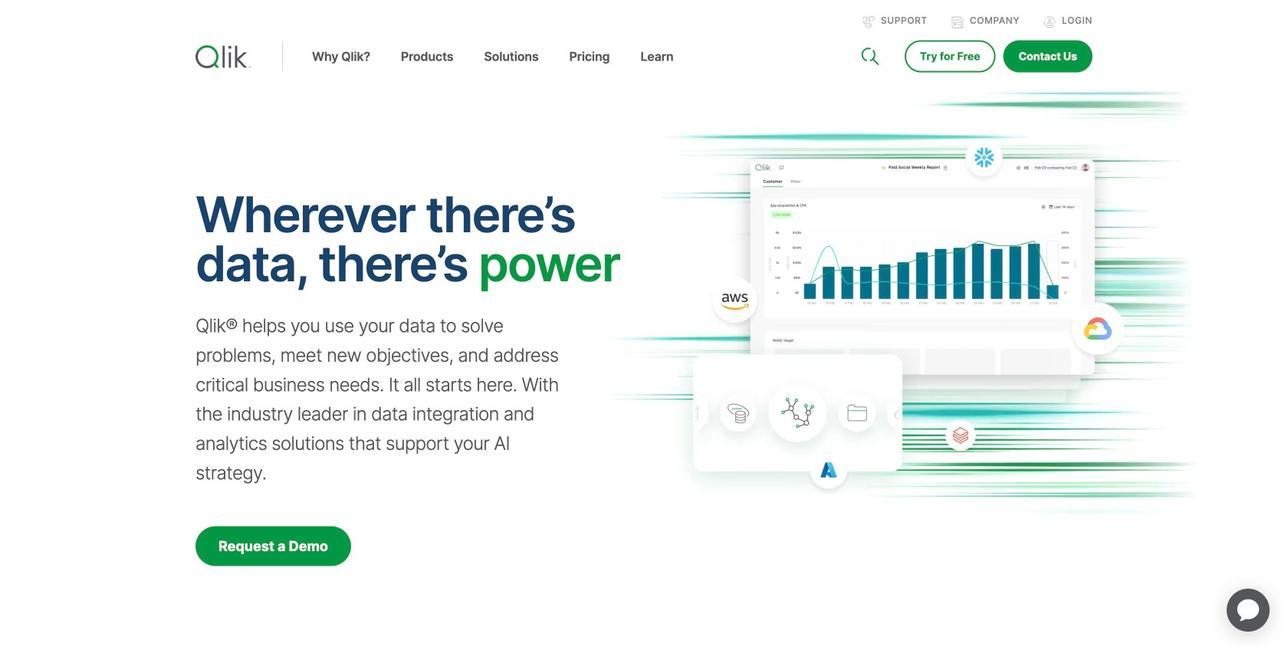Task type: vqa. For each thing, say whether or not it's contained in the screenshot.
Login icon
yes



Task type: describe. For each thing, give the bounding box(es) containing it.
company image
[[952, 16, 964, 28]]

login image
[[1044, 16, 1056, 28]]



Task type: locate. For each thing, give the bounding box(es) containing it.
qlik image
[[196, 45, 251, 68]]

support image
[[863, 16, 875, 28]]

application
[[1209, 571, 1289, 650]]



